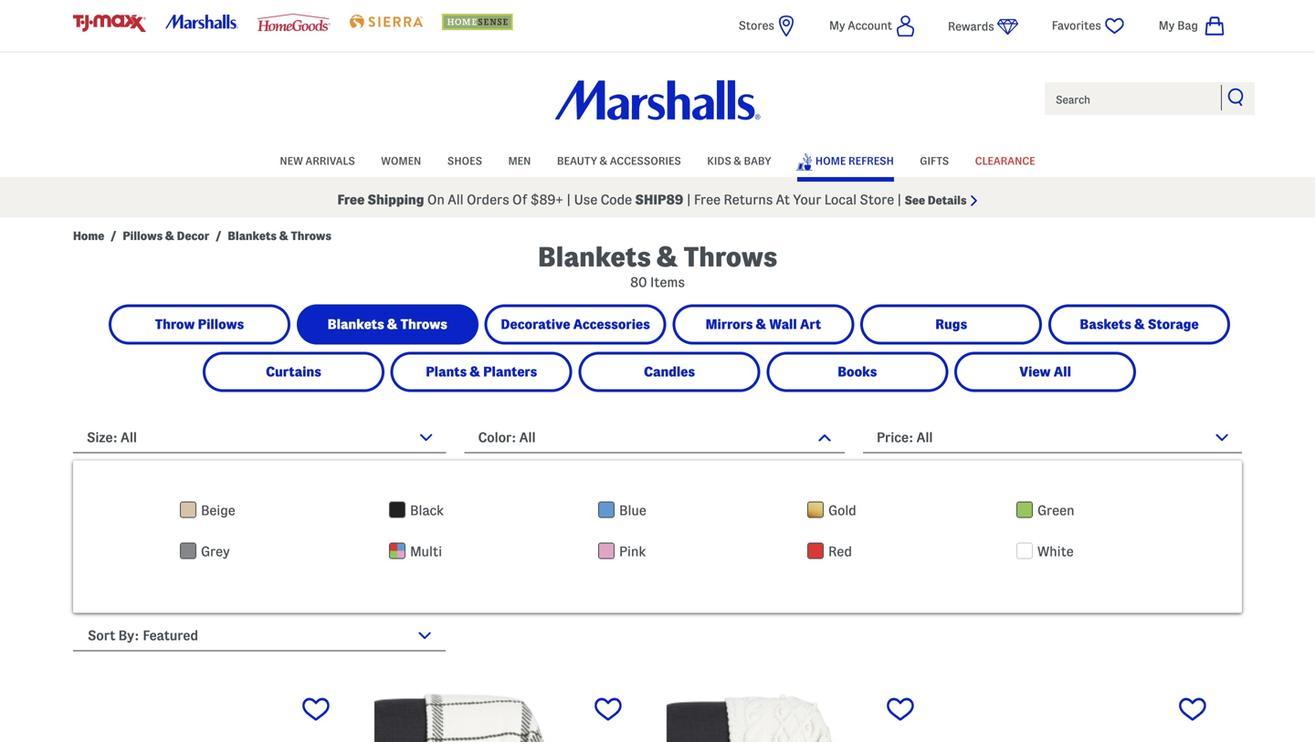 Task type: vqa. For each thing, say whether or not it's contained in the screenshot.
Find
no



Task type: describe. For each thing, give the bounding box(es) containing it.
use
[[574, 192, 598, 207]]

men link
[[508, 146, 531, 174]]

all for color:
[[519, 430, 536, 445]]

plants
[[426, 365, 467, 380]]

blankets & throws link
[[299, 307, 476, 342]]

kids
[[707, 155, 732, 167]]

all inside banner
[[448, 192, 464, 207]]

all right view
[[1054, 365, 1072, 380]]

my bag link
[[1159, 15, 1226, 37]]

list box containing beige
[[160, 488, 1233, 586]]

refresh
[[849, 155, 894, 167]]

size: all
[[87, 430, 137, 445]]

shoes
[[447, 155, 482, 167]]

see details link
[[905, 194, 978, 207]]

1 vertical spatial accessories
[[573, 317, 650, 332]]

rewards link
[[948, 16, 1019, 38]]

rugs link
[[864, 307, 1040, 342]]

planters
[[483, 365, 537, 380]]

returns
[[724, 192, 773, 207]]

blankets & throws
[[328, 317, 448, 332]]

throws for blankets & throws 80 items
[[684, 242, 778, 272]]

Search text field
[[1043, 80, 1257, 117]]

clearance link
[[975, 146, 1036, 174]]

decorative accessories
[[501, 317, 650, 332]]

shoes link
[[447, 146, 482, 174]]

mirrors
[[706, 317, 753, 332]]

decor
[[177, 230, 209, 243]]

storage
[[1148, 317, 1199, 332]]

home refresh
[[816, 155, 894, 167]]

clearance
[[975, 155, 1036, 167]]

beauty
[[557, 155, 598, 167]]

1 / from the left
[[111, 230, 116, 243]]

baskets
[[1080, 317, 1132, 332]]

marshalls home image
[[555, 80, 761, 120]]

books link
[[770, 355, 946, 390]]

shipping
[[368, 192, 424, 207]]

stores
[[739, 19, 775, 32]]

wall
[[770, 317, 797, 332]]

beauty & accessories link
[[557, 146, 681, 174]]

see
[[905, 194, 926, 207]]

accessories inside menu bar
[[610, 155, 681, 167]]

my account link
[[830, 15, 915, 37]]

gifts link
[[920, 146, 949, 174]]

view
[[1020, 365, 1051, 380]]

curtains link
[[205, 355, 382, 390]]

new arrivals
[[280, 155, 355, 167]]

items
[[650, 275, 685, 290]]

throws for blankets & throws
[[401, 317, 448, 332]]

free shipping on all orders of $89+ | use code ship89 | free returns at your local store | see details
[[338, 192, 967, 207]]

tjmaxx.com image
[[73, 15, 146, 32]]

80
[[630, 275, 647, 290]]

mirrors & wall art link
[[676, 307, 852, 342]]

0 vertical spatial pillows
[[123, 230, 163, 243]]

$89+
[[531, 192, 564, 207]]

new arrivals link
[[280, 146, 355, 174]]

mirrors & wall art
[[706, 317, 822, 332]]

my account
[[830, 19, 893, 32]]

marquee containing free shipping
[[0, 182, 1316, 218]]

candles
[[644, 365, 695, 380]]

at
[[776, 192, 790, 207]]

arrivals
[[306, 155, 355, 167]]

women
[[381, 155, 421, 167]]

white
[[1038, 545, 1074, 560]]

color: all
[[478, 430, 536, 445]]

view all link
[[958, 355, 1134, 390]]

decorative accessories link
[[487, 307, 664, 342]]

women link
[[381, 146, 421, 174]]

baby
[[744, 155, 772, 167]]

& for kids & baby
[[734, 155, 742, 167]]

skipper chenille throw image
[[365, 687, 641, 743]]

blue
[[619, 503, 647, 518]]

plants & planters
[[426, 365, 537, 380]]

featured
[[143, 629, 198, 644]]

rewards
[[948, 20, 995, 33]]

throw pillows
[[155, 317, 244, 332]]

blankets for blankets & throws 80 items
[[538, 242, 651, 272]]

stores link
[[739, 15, 798, 37]]

size:
[[87, 430, 118, 445]]

color:
[[478, 430, 516, 445]]

throw pillows link
[[111, 307, 288, 342]]

kids & baby
[[707, 155, 772, 167]]

baskets & storage link
[[1052, 307, 1228, 342]]

0 horizontal spatial throws
[[291, 230, 332, 243]]

on
[[427, 192, 445, 207]]



Task type: locate. For each thing, give the bounding box(es) containing it.
throws down new arrivals
[[291, 230, 332, 243]]

candles link
[[582, 355, 758, 390]]

men
[[508, 155, 531, 167]]

sierra.com image
[[350, 15, 423, 29]]

accessories
[[610, 155, 681, 167], [573, 317, 650, 332]]

| right ship89
[[687, 192, 691, 207]]

my left account
[[830, 19, 846, 32]]

None submit
[[1228, 88, 1246, 106]]

throws down returns
[[684, 242, 778, 272]]

orders
[[467, 192, 509, 207]]

pillows left decor
[[123, 230, 163, 243]]

home / pillows & decor / blankets & throws
[[73, 230, 332, 243]]

0 vertical spatial accessories
[[610, 155, 681, 167]]

|
[[567, 192, 571, 207], [687, 192, 691, 207]]

plants & planters link
[[393, 355, 570, 390]]

/ right home link
[[111, 230, 116, 243]]

beige
[[201, 503, 235, 518]]

accessories down 80
[[573, 317, 650, 332]]

store |
[[860, 192, 902, 207]]

all right on
[[448, 192, 464, 207]]

my for my bag
[[1159, 19, 1175, 32]]

kids & baby link
[[707, 146, 772, 174]]

free
[[338, 192, 365, 207], [694, 192, 721, 207]]

baskets & storage
[[1080, 317, 1199, 332]]

1 horizontal spatial home
[[816, 155, 846, 167]]

gold
[[829, 503, 857, 518]]

1 horizontal spatial |
[[687, 192, 691, 207]]

/ right decor
[[216, 230, 221, 243]]

ship89
[[635, 192, 684, 207]]

& for blankets & throws 80 items
[[657, 242, 678, 272]]

home
[[816, 155, 846, 167], [73, 230, 104, 243]]

0 horizontal spatial blankets
[[228, 230, 277, 243]]

price:
[[877, 430, 914, 445]]

decorative
[[501, 317, 570, 332]]

throws
[[291, 230, 332, 243], [684, 242, 778, 272], [401, 317, 448, 332]]

& inside "blankets & throws 80 items"
[[657, 242, 678, 272]]

code
[[601, 192, 632, 207]]

my bag
[[1159, 19, 1199, 32]]

blankets right decor
[[228, 230, 277, 243]]

home link
[[73, 229, 104, 243]]

menu bar containing new arrivals
[[73, 144, 1242, 177]]

2 | from the left
[[687, 192, 691, 207]]

pillows
[[123, 230, 163, 243], [198, 317, 244, 332]]

multi
[[410, 545, 442, 560]]

1 | from the left
[[567, 192, 571, 207]]

& for blankets & throws
[[387, 317, 398, 332]]

1 horizontal spatial blankets
[[328, 317, 384, 332]]

site search search field
[[1043, 80, 1257, 117]]

none submit inside site search search field
[[1228, 88, 1246, 106]]

price: all
[[877, 430, 933, 445]]

pillows right throw
[[198, 317, 244, 332]]

favorites
[[1052, 19, 1102, 32]]

books
[[838, 365, 877, 380]]

0 horizontal spatial my
[[830, 19, 846, 32]]

throws inside "blankets & throws 80 items"
[[684, 242, 778, 272]]

throw
[[155, 317, 195, 332]]

lancaster faux fur throw image
[[73, 687, 349, 743]]

cotton gauze end of bed blanket image
[[950, 687, 1226, 743]]

accessories up free shipping on all orders of $89+ | use code ship89 | free returns at your local store | see details on the top of the page
[[610, 155, 681, 167]]

product sorting navigation
[[73, 615, 446, 666]]

blankets up curtains link
[[328, 317, 384, 332]]

0 horizontal spatial pillows
[[123, 230, 163, 243]]

& for mirrors & wall art
[[756, 317, 767, 332]]

new
[[280, 155, 303, 167]]

blankets for blankets & throws
[[328, 317, 384, 332]]

1 free from the left
[[338, 192, 365, 207]]

curtains
[[266, 365, 321, 380]]

my for my account
[[830, 19, 846, 32]]

local
[[825, 192, 857, 207]]

bag
[[1178, 19, 1199, 32]]

red
[[829, 545, 852, 560]]

all for price:
[[917, 430, 933, 445]]

sort by: featured
[[88, 629, 198, 644]]

all right price:
[[917, 430, 933, 445]]

&
[[600, 155, 608, 167], [734, 155, 742, 167], [165, 230, 174, 243], [279, 230, 288, 243], [657, 242, 678, 272], [387, 317, 398, 332], [756, 317, 767, 332], [1135, 317, 1145, 332], [470, 365, 480, 380]]

account
[[848, 19, 893, 32]]

list box
[[160, 488, 1233, 586]]

& for beauty & accessories
[[600, 155, 608, 167]]

banner containing free shipping
[[0, 0, 1316, 218]]

home refresh link
[[796, 144, 894, 176]]

pillows inside "link"
[[198, 317, 244, 332]]

free down kids
[[694, 192, 721, 207]]

0 horizontal spatial home
[[73, 230, 104, 243]]

green
[[1038, 503, 1075, 518]]

home for home / pillows & decor / blankets & throws
[[73, 230, 104, 243]]

home inside menu bar
[[816, 155, 846, 167]]

home left pillows & decor link
[[73, 230, 104, 243]]

2 horizontal spatial blankets
[[538, 242, 651, 272]]

throws up plants
[[401, 317, 448, 332]]

0 horizontal spatial |
[[567, 192, 571, 207]]

2 / from the left
[[216, 230, 221, 243]]

menu bar
[[73, 144, 1242, 177]]

1 horizontal spatial my
[[1159, 19, 1175, 32]]

gifts
[[920, 155, 949, 167]]

1 vertical spatial pillows
[[198, 317, 244, 332]]

1 my from the left
[[830, 19, 846, 32]]

by:
[[118, 629, 139, 644]]

blankets inside "blankets & throws 80 items"
[[538, 242, 651, 272]]

marquee
[[0, 182, 1316, 218]]

0 horizontal spatial /
[[111, 230, 116, 243]]

grey
[[201, 545, 230, 560]]

2 my from the left
[[1159, 19, 1175, 32]]

pillows & decor link
[[123, 229, 209, 243]]

my
[[830, 19, 846, 32], [1159, 19, 1175, 32]]

home up local
[[816, 155, 846, 167]]

favorites link
[[1052, 15, 1127, 37]]

black
[[410, 503, 444, 518]]

blankets
[[228, 230, 277, 243], [538, 242, 651, 272], [328, 317, 384, 332]]

2 horizontal spatial throws
[[684, 242, 778, 272]]

/
[[111, 230, 116, 243], [216, 230, 221, 243]]

| left use
[[567, 192, 571, 207]]

pink
[[619, 545, 646, 560]]

of
[[513, 192, 528, 207]]

2 free from the left
[[694, 192, 721, 207]]

& for baskets & storage
[[1135, 317, 1145, 332]]

0 vertical spatial home
[[816, 155, 846, 167]]

all
[[448, 192, 464, 207], [1054, 365, 1072, 380], [121, 430, 137, 445], [519, 430, 536, 445], [917, 430, 933, 445]]

my left bag
[[1159, 19, 1175, 32]]

blankets up 80
[[538, 242, 651, 272]]

marshalls.com image
[[165, 15, 238, 29]]

all for size:
[[121, 430, 137, 445]]

1 vertical spatial home
[[73, 230, 104, 243]]

blankets & throws 80 items
[[538, 242, 778, 290]]

& for plants & planters
[[470, 365, 480, 380]]

1 horizontal spatial pillows
[[198, 317, 244, 332]]

1 horizontal spatial free
[[694, 192, 721, 207]]

homesense.com image
[[442, 14, 515, 30]]

banner
[[0, 0, 1316, 218]]

menu bar inside banner
[[73, 144, 1242, 177]]

1 horizontal spatial /
[[216, 230, 221, 243]]

art
[[800, 317, 822, 332]]

dotty chenille throw image
[[658, 687, 934, 743]]

free down arrivals
[[338, 192, 365, 207]]

view all
[[1020, 365, 1072, 380]]

home for home refresh
[[816, 155, 846, 167]]

all right size:
[[121, 430, 137, 445]]

1 horizontal spatial throws
[[401, 317, 448, 332]]

0 horizontal spatial free
[[338, 192, 365, 207]]

details
[[928, 194, 967, 207]]

all right color:
[[519, 430, 536, 445]]

homegoods.com image
[[258, 14, 331, 31]]



